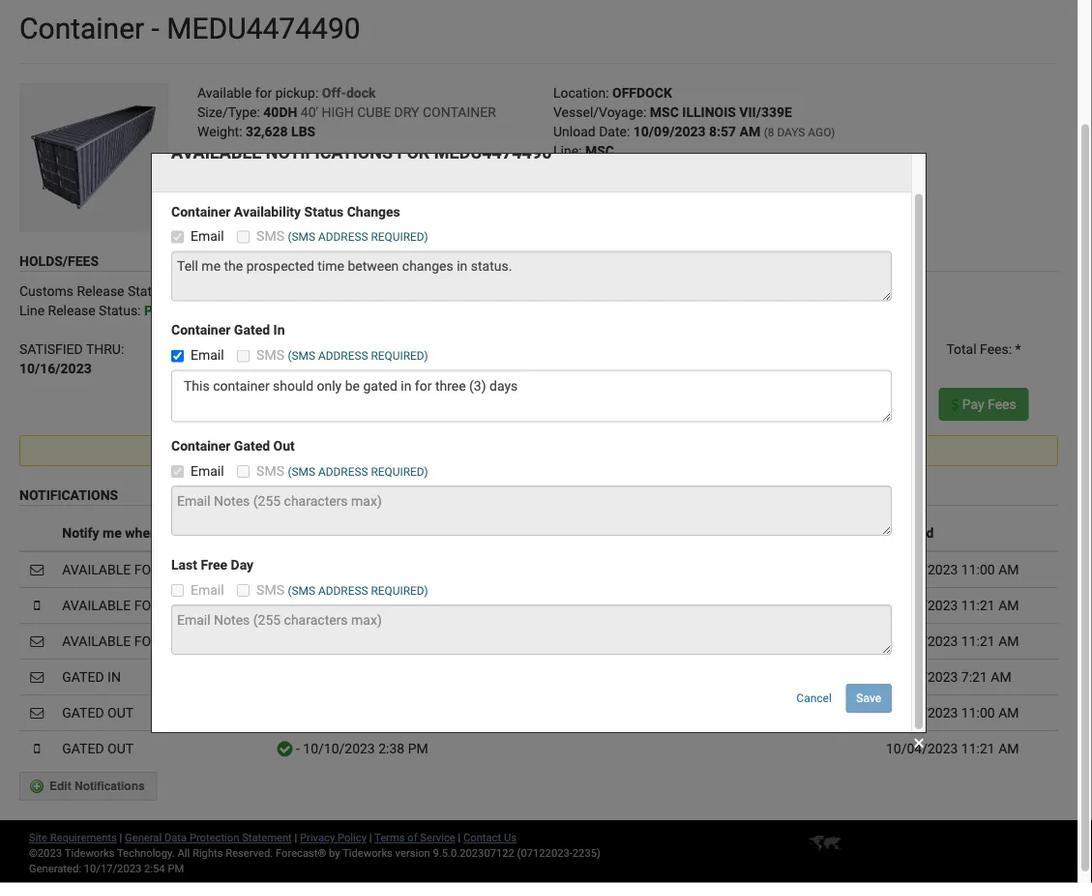 Task type: describe. For each thing, give the bounding box(es) containing it.
edit
[[49, 780, 71, 794]]

rights
[[193, 848, 223, 860]]

pickup for available mobile 'icon'
[[163, 598, 210, 614]]

gated for 10/16/2023 7:21 am
[[62, 670, 104, 686]]

- 10/10/2023 2:38 pm
[[293, 741, 428, 757]]

8:23
[[253, 303, 280, 319]]

1 vertical spatial status:
[[99, 303, 141, 319]]

(25
[[308, 305, 324, 318]]

contact us link
[[464, 832, 517, 845]]

09/22/2023
[[177, 303, 249, 319]]

waivers,
[[608, 443, 657, 459]]

2:38
[[379, 741, 405, 757]]

gated for 10/04/2023 11:21 am
[[62, 741, 104, 757]]

line:
[[554, 143, 582, 159]]

envelope o image for gated in
[[30, 671, 44, 684]]

(7
[[365, 285, 375, 299]]

for for envelope o icon associated with available for pickup
[[134, 562, 159, 578]]

mobile image for gated
[[34, 742, 40, 756]]

fees
[[988, 397, 1017, 413]]

forecast®
[[276, 848, 326, 860]]

3 available from the top
[[62, 634, 131, 650]]

9:13
[[310, 284, 337, 300]]

pm inside the "site requirements | general data protection statement | privacy policy | terms of service | contact us ©2023 tideworks technology. all rights reserved. forecast® by tideworks version 9.5.0.202307122 (07122023-2235) generated: 10/17/2023 2:54 pm"
[[168, 863, 184, 876]]

port
[[465, 361, 490, 377]]

any
[[518, 443, 539, 459]]

cube
[[357, 105, 391, 120]]

for
[[255, 85, 272, 101]]

privacy policy link
[[300, 832, 367, 845]]

2 - 10/10/2023 9:14 am from the top
[[293, 634, 429, 650]]

out for 10/04/2023 11:21 am
[[107, 741, 134, 757]]

(07122023-
[[517, 848, 573, 860]]

0 vertical spatial none
[[595, 284, 632, 300]]

holds
[[587, 303, 622, 319]]

site requirements | general data protection statement | privacy policy | terms of service | contact us ©2023 tideworks technology. all rights reserved. forecast® by tideworks version 9.5.0.202307122 (07122023-2235) generated: 10/17/2023 2:54 pm
[[29, 832, 601, 876]]

gated out for 10/04/2023 11:21 am
[[62, 741, 134, 757]]

info:
[[625, 303, 652, 319]]

guarantees.
[[754, 443, 825, 459]]

payments,
[[543, 443, 605, 459]]

site
[[29, 832, 47, 845]]

10/17/2023
[[84, 863, 142, 876]]

edit notifications link
[[19, 773, 157, 802]]

available
[[197, 85, 252, 101]]

1 vertical spatial msc
[[585, 143, 614, 159]]

gated out for 10/04/2023 11:00 am
[[62, 705, 134, 721]]

gated in
[[62, 670, 121, 686]]

5 10/04/2023 from the top
[[886, 741, 958, 757]]

weight:
[[197, 124, 242, 140]]

technology.
[[117, 848, 175, 860]]

1 | from the left
[[120, 832, 122, 845]]

adjustments
[[660, 443, 735, 459]]

8:57
[[709, 124, 737, 140]]

1 vertical spatial release
[[48, 303, 95, 319]]

line demurrage due: * port last free day:
[[197, 342, 578, 377]]

©2023 tideworks
[[29, 848, 115, 860]]

pickup for envelope o image
[[163, 634, 210, 650]]

0 horizontal spatial *
[[253, 443, 259, 459]]

1 horizontal spatial pm
[[408, 741, 428, 757]]

less
[[490, 443, 515, 459]]

2 10/04/2023 11:21 am from the top
[[886, 634, 1020, 650]]

pay fees button
[[939, 389, 1029, 421]]

10/16/2023 inside satisfied thru: 10/16/2023
[[19, 361, 92, 377]]

version
[[395, 848, 430, 860]]

satisfied
[[19, 342, 83, 358]]

of
[[408, 832, 418, 845]]

dock
[[346, 85, 376, 101]]

unload
[[554, 124, 596, 140]]

for for envelope o image
[[134, 634, 159, 650]]

total fees: *
[[947, 342, 1022, 358]]

terms of service link
[[375, 832, 456, 845]]

holds:
[[554, 284, 592, 300]]

holds: none add'l holds info: none
[[554, 284, 692, 319]]

1 horizontal spatial none
[[656, 303, 692, 319]]

total
[[947, 342, 977, 358]]

protection
[[190, 832, 239, 845]]

medu4474490
[[167, 12, 361, 46]]

10/04/2023 11:00 am for available for pickup
[[886, 562, 1020, 578]]

40' high cube dry container image
[[19, 84, 168, 233]]

me
[[103, 525, 122, 541]]

7:21
[[962, 670, 988, 686]]

2 available from the top
[[62, 598, 131, 614]]

envelope o image for available for pickup
[[30, 563, 44, 577]]

holds/fees
[[19, 254, 99, 270]]

10/04/2023 11:21 am for - 10/10/2023 2:38 pm
[[886, 741, 1020, 757]]

displayed
[[318, 443, 376, 459]]

due:
[[312, 342, 341, 358]]

1 vertical spatial 10/16/2023
[[886, 670, 958, 686]]

customs
[[19, 284, 74, 300]]

is
[[379, 443, 389, 459]]

1 vertical spatial days
[[378, 285, 406, 299]]

privacy
[[300, 832, 335, 845]]

created
[[886, 525, 934, 541]]

10/09/2023
[[634, 124, 706, 140]]

for for available mobile 'icon'
[[134, 598, 159, 614]]

add'l
[[554, 303, 583, 319]]

paid
[[144, 303, 174, 319]]

notes
[[462, 525, 498, 541]]

3 10/04/2023 from the top
[[886, 634, 958, 650]]

line
[[197, 342, 226, 358]]

tideworks
[[343, 848, 393, 860]]

4 10/04/2023 from the top
[[886, 705, 958, 721]]

in
[[107, 670, 121, 686]]

(8
[[764, 126, 775, 139]]

2 horizontal spatial *
[[1016, 342, 1022, 358]]



Task type: vqa. For each thing, say whether or not it's contained in the screenshot.


Task type: locate. For each thing, give the bounding box(es) containing it.
2 vertical spatial pickup
[[163, 634, 210, 650]]

pickup
[[163, 562, 210, 578], [163, 598, 210, 614], [163, 634, 210, 650]]

for
[[134, 562, 159, 578], [134, 598, 159, 614], [134, 634, 159, 650]]

11:21 for - 10/10/2023 2:38 pm
[[962, 741, 996, 757]]

10/04/2023 11:21 am
[[886, 598, 1020, 614], [886, 634, 1020, 650], [886, 741, 1020, 757]]

am inside location: offdock vessel/voyage: msc illinois vii/339e unload date: 10/09/2023 8:57 am (8 days ago) line: msc trucker: required accessory: none
[[740, 124, 761, 140]]

1 vertical spatial none
[[656, 303, 692, 319]]

high
[[322, 105, 354, 120]]

0 vertical spatial ago)
[[808, 126, 836, 139]]

1 gated out from the top
[[62, 705, 134, 721]]

4 | from the left
[[458, 832, 461, 845]]

release down customs at the top left of page
[[48, 303, 95, 319]]

2 11:21 from the top
[[962, 634, 996, 650]]

trucker:
[[554, 163, 602, 179]]

0 vertical spatial sent! image
[[277, 600, 293, 613]]

out down in
[[107, 705, 134, 721]]

demurrage
[[229, 342, 309, 358]]

2 out from the top
[[107, 741, 134, 757]]

- 10/10/2023 9:14 am
[[293, 598, 429, 614], [293, 634, 429, 650]]

day:
[[552, 361, 578, 377]]

1 vertical spatial 10/04/2023 11:21 am
[[886, 634, 1020, 650]]

pm down all at left
[[168, 863, 184, 876]]

0 vertical spatial 10/04/2023 11:21 am
[[886, 598, 1020, 614]]

0 horizontal spatial msc
[[585, 143, 614, 159]]

available
[[62, 562, 131, 578], [62, 598, 131, 614], [62, 634, 131, 650]]

the
[[262, 443, 285, 459]]

11:00 for available for pickup
[[962, 562, 996, 578]]

* inside the "line demurrage due: * port last free day:"
[[344, 342, 350, 358]]

status: up paid
[[128, 284, 170, 300]]

2 vertical spatial days
[[327, 305, 355, 318]]

sent! image for - 10/10/2023 9:14 am
[[277, 600, 293, 613]]

contact
[[464, 832, 501, 845]]

* right fees:
[[1016, 342, 1022, 358]]

0 vertical spatial mobile image
[[34, 599, 40, 613]]

pm right "2:38"
[[408, 741, 428, 757]]

1 vertical spatial available for pickup
[[62, 598, 210, 614]]

illinois
[[683, 105, 736, 120]]

1 vertical spatial 10/04/2023 11:00 am
[[886, 705, 1020, 721]]

| up 9.5.0.202307122
[[458, 832, 461, 845]]

or
[[738, 443, 751, 459]]

1 vertical spatial notifications
[[75, 780, 145, 794]]

container
[[423, 105, 496, 120]]

available for pickup for envelope o image
[[62, 634, 210, 650]]

11:00
[[962, 562, 996, 578], [962, 705, 996, 721]]

2 vertical spatial 11:21
[[962, 741, 996, 757]]

0 vertical spatial release
[[77, 284, 124, 300]]

required
[[554, 182, 607, 198]]

2 vertical spatial envelope o image
[[30, 706, 44, 720]]

10/16/2023 7:21 am
[[886, 670, 1012, 686]]

2:54
[[144, 863, 165, 876]]

msc down the date:
[[585, 143, 614, 159]]

1 vertical spatial ago)
[[409, 285, 436, 299]]

* left the at the bottom left
[[253, 443, 259, 459]]

3 11:21 from the top
[[962, 741, 996, 757]]

0 vertical spatial available
[[62, 562, 131, 578]]

0 vertical spatial 11:00
[[962, 562, 996, 578]]

notifications right edit
[[75, 780, 145, 794]]

0 vertical spatial pickup
[[163, 562, 210, 578]]

1 vertical spatial 11:21
[[962, 634, 996, 650]]

0 vertical spatial status:
[[128, 284, 170, 300]]

1 for from the top
[[134, 562, 159, 578]]

1 horizontal spatial ago)
[[409, 285, 436, 299]]

0 vertical spatial envelope o image
[[30, 563, 44, 577]]

1 vertical spatial for
[[134, 598, 159, 614]]

edit notifications
[[49, 780, 145, 794]]

2 vertical spatial 10/04/2023 11:21 am
[[886, 741, 1020, 757]]

0 vertical spatial available for pickup
[[62, 562, 210, 578]]

fees:
[[980, 342, 1012, 358]]

10/10/2023
[[234, 284, 307, 300], [303, 598, 375, 614], [303, 634, 375, 650], [303, 741, 375, 757]]

envelope o image
[[30, 635, 44, 648]]

2 vertical spatial gated
[[62, 741, 104, 757]]

1 vertical spatial out
[[107, 741, 134, 757]]

1 10/04/2023 from the top
[[886, 562, 958, 578]]

2 vertical spatial for
[[134, 634, 159, 650]]

1 out from the top
[[107, 705, 134, 721]]

msc
[[650, 105, 679, 120], [585, 143, 614, 159]]

1 mobile image from the top
[[34, 599, 40, 613]]

out for 10/04/2023 11:00 am
[[107, 705, 134, 721]]

policy
[[338, 832, 367, 845]]

accessory:
[[610, 182, 676, 198]]

customs release status: cleared 10/10/2023 9:13 am (7 days ago) line release status: paid 09/22/2023 8:23 am (25 days ago)
[[19, 284, 436, 319]]

pay fees
[[959, 397, 1017, 413]]

1 available from the top
[[62, 562, 131, 578]]

2 gated out from the top
[[62, 741, 134, 757]]

mobile image
[[34, 599, 40, 613], [34, 742, 40, 756]]

pay
[[963, 397, 985, 413]]

msc up '10/09/2023'
[[650, 105, 679, 120]]

gated for 10/04/2023 11:00 am
[[62, 705, 104, 721]]

free
[[523, 361, 549, 377]]

1 vertical spatial pickup
[[163, 598, 210, 614]]

available for pickup: off-dock size/type: 40dh 40' high cube dry container weight: 32,628 lbs
[[197, 85, 496, 140]]

0 vertical spatial out
[[107, 705, 134, 721]]

1 vertical spatial pm
[[168, 863, 184, 876]]

11:21 for - 10/10/2023 9:14 am
[[962, 598, 996, 614]]

2 envelope o image from the top
[[30, 671, 44, 684]]

0 vertical spatial notifications
[[19, 488, 118, 504]]

days right (7
[[378, 285, 406, 299]]

2 10/04/2023 11:00 am from the top
[[886, 705, 1020, 721]]

1 vertical spatial - 10/10/2023 9:14 am
[[293, 634, 429, 650]]

10/04/2023 11:00 am down 10/16/2023 7:21 am
[[886, 705, 1020, 721]]

1 9:14 from the top
[[378, 598, 405, 614]]

2 10/04/2023 from the top
[[886, 598, 958, 614]]

10/16/2023 left 7:21
[[886, 670, 958, 686]]

sent! image
[[277, 600, 293, 613], [277, 743, 293, 756]]

1 vertical spatial sent! image
[[277, 743, 293, 756]]

10/04/2023 11:21 am for - 10/10/2023 9:14 am
[[886, 598, 1020, 614]]

2 11:00 from the top
[[962, 705, 996, 721]]

10/16/2023 down satisfied on the top of page
[[19, 361, 92, 377]]

none
[[680, 182, 716, 198]]

10/04/2023 11:00 am
[[886, 562, 1020, 578], [886, 705, 1020, 721]]

release
[[77, 284, 124, 300], [48, 303, 95, 319]]

10/04/2023 11:00 am down created
[[886, 562, 1020, 578]]

3 available for pickup from the top
[[62, 634, 210, 650]]

10/10/2023 inside 'customs release status: cleared 10/10/2023 9:13 am (7 days ago) line release status: paid 09/22/2023 8:23 am (25 days ago)'
[[234, 284, 307, 300]]

available for pickup for available mobile 'icon'
[[62, 598, 210, 614]]

notify me when:
[[62, 525, 161, 541]]

0 vertical spatial 11:21
[[962, 598, 996, 614]]

1 10/04/2023 11:21 am from the top
[[886, 598, 1020, 614]]

total
[[288, 443, 315, 459]]

1 available for pickup from the top
[[62, 562, 210, 578]]

* the total displayed is the amount due less any payments, waivers, adjustments or guarantees.
[[253, 443, 825, 459]]

gated down gated in
[[62, 705, 104, 721]]

status: left paid
[[99, 303, 141, 319]]

mobile image up envelope o image
[[34, 599, 40, 613]]

2235)
[[573, 848, 601, 860]]

1 11:21 from the top
[[962, 598, 996, 614]]

line
[[19, 303, 45, 319]]

usd image
[[952, 398, 959, 411]]

service
[[420, 832, 456, 845]]

notifications up notify
[[19, 488, 118, 504]]

0 horizontal spatial pm
[[168, 863, 184, 876]]

release down holds/fees
[[77, 284, 124, 300]]

ago) inside location: offdock vessel/voyage: msc illinois vii/339e unload date: 10/09/2023 8:57 am (8 days ago) line: msc trucker: required accessory: none
[[808, 126, 836, 139]]

1 vertical spatial 11:00
[[962, 705, 996, 721]]

10/04/2023 11:00 am for gated out
[[886, 705, 1020, 721]]

gated left in
[[62, 670, 104, 686]]

status:
[[128, 284, 170, 300], [99, 303, 141, 319]]

general
[[125, 832, 162, 845]]

1 vertical spatial mobile image
[[34, 742, 40, 756]]

none up holds
[[595, 284, 632, 300]]

site requirements link
[[29, 832, 117, 845]]

amount
[[415, 443, 461, 459]]

0 vertical spatial gated
[[62, 670, 104, 686]]

2 for from the top
[[134, 598, 159, 614]]

1 vertical spatial available
[[62, 598, 131, 614]]

0 vertical spatial 10/04/2023 11:00 am
[[886, 562, 1020, 578]]

days right (25
[[327, 305, 355, 318]]

3 pickup from the top
[[163, 634, 210, 650]]

1 vertical spatial gated out
[[62, 741, 134, 757]]

|
[[120, 832, 122, 845], [295, 832, 297, 845], [369, 832, 372, 845], [458, 832, 461, 845]]

1 11:00 from the top
[[962, 562, 996, 578]]

date:
[[599, 124, 630, 140]]

location:
[[554, 85, 609, 101]]

1 vertical spatial 9:14
[[378, 634, 405, 650]]

1 horizontal spatial msc
[[650, 105, 679, 120]]

2 vertical spatial ago)
[[358, 305, 385, 318]]

us
[[504, 832, 517, 845]]

2 vertical spatial available
[[62, 634, 131, 650]]

envelope o image for gated out
[[30, 706, 44, 720]]

cleared
[[173, 284, 231, 300]]

envelope o image
[[30, 563, 44, 577], [30, 671, 44, 684], [30, 706, 44, 720]]

ago) down (7
[[358, 305, 385, 318]]

out
[[107, 705, 134, 721], [107, 741, 134, 757]]

3 for from the top
[[134, 634, 159, 650]]

| left general
[[120, 832, 122, 845]]

1 horizontal spatial *
[[344, 342, 350, 358]]

3 10/04/2023 11:21 am from the top
[[886, 741, 1020, 757]]

1 vertical spatial gated
[[62, 705, 104, 721]]

when:
[[125, 525, 161, 541]]

| up tideworks
[[369, 832, 372, 845]]

0 vertical spatial msc
[[650, 105, 679, 120]]

0 vertical spatial - 10/10/2023 9:14 am
[[293, 598, 429, 614]]

0 vertical spatial gated out
[[62, 705, 134, 721]]

3 gated from the top
[[62, 741, 104, 757]]

0 vertical spatial pm
[[408, 741, 428, 757]]

2 gated from the top
[[62, 705, 104, 721]]

3 | from the left
[[369, 832, 372, 845]]

11:00 for gated out
[[962, 705, 996, 721]]

1 sent! image from the top
[[277, 600, 293, 613]]

none right the info:
[[656, 303, 692, 319]]

ago) right (8
[[808, 126, 836, 139]]

2 mobile image from the top
[[34, 742, 40, 756]]

1 pickup from the top
[[163, 562, 210, 578]]

1 gated from the top
[[62, 670, 104, 686]]

0 horizontal spatial ago)
[[358, 305, 385, 318]]

| up forecast®
[[295, 832, 297, 845]]

2 available for pickup from the top
[[62, 598, 210, 614]]

vii/339e
[[740, 105, 792, 120]]

0 vertical spatial 10/16/2023
[[19, 361, 92, 377]]

gated out
[[62, 705, 134, 721], [62, 741, 134, 757]]

1 10/04/2023 11:00 am from the top
[[886, 562, 1020, 578]]

* right due:
[[344, 342, 350, 358]]

general data protection statement link
[[125, 832, 292, 845]]

2 sent! image from the top
[[277, 743, 293, 756]]

by
[[329, 848, 340, 860]]

1 horizontal spatial 10/16/2023
[[886, 670, 958, 686]]

mobile image up edit notifications link
[[34, 742, 40, 756]]

requirements
[[50, 832, 117, 845]]

9.5.0.202307122
[[433, 848, 515, 860]]

32,628 lbs
[[246, 124, 316, 140]]

mobile image for available
[[34, 599, 40, 613]]

2 horizontal spatial days
[[777, 126, 806, 139]]

0 horizontal spatial none
[[595, 284, 632, 300]]

none
[[595, 284, 632, 300], [656, 303, 692, 319]]

1 envelope o image from the top
[[30, 563, 44, 577]]

0 vertical spatial days
[[777, 126, 806, 139]]

1 - 10/10/2023 9:14 am from the top
[[293, 598, 429, 614]]

2 9:14 from the top
[[378, 634, 405, 650]]

ago) right (7
[[409, 285, 436, 299]]

gated up edit notifications link
[[62, 741, 104, 757]]

all
[[178, 848, 190, 860]]

1 horizontal spatial days
[[378, 285, 406, 299]]

gated out up edit notifications
[[62, 741, 134, 757]]

0 vertical spatial 9:14
[[378, 598, 405, 614]]

gated
[[62, 670, 104, 686], [62, 705, 104, 721], [62, 741, 104, 757]]

last
[[493, 361, 519, 377]]

days right (8
[[777, 126, 806, 139]]

out up edit notifications
[[107, 741, 134, 757]]

2 | from the left
[[295, 832, 297, 845]]

sent! image for - 10/10/2023 2:38 pm
[[277, 743, 293, 756]]

0 horizontal spatial 10/16/2023
[[19, 361, 92, 377]]

0 horizontal spatial days
[[327, 305, 355, 318]]

days inside location: offdock vessel/voyage: msc illinois vii/339e unload date: 10/09/2023 8:57 am (8 days ago) line: msc trucker: required accessory: none
[[777, 126, 806, 139]]

2 pickup from the top
[[163, 598, 210, 614]]

gated out down gated in
[[62, 705, 134, 721]]

2 horizontal spatial ago)
[[808, 126, 836, 139]]

0 vertical spatial for
[[134, 562, 159, 578]]

satisfied thru: 10/16/2023
[[19, 342, 124, 377]]

pickup:
[[275, 85, 319, 101]]

dry
[[394, 105, 419, 120]]

container - medu4474490
[[19, 12, 361, 46]]

2 vertical spatial available for pickup
[[62, 634, 210, 650]]

1 vertical spatial envelope o image
[[30, 671, 44, 684]]

3 envelope o image from the top
[[30, 706, 44, 720]]

40dh
[[264, 105, 297, 120]]



